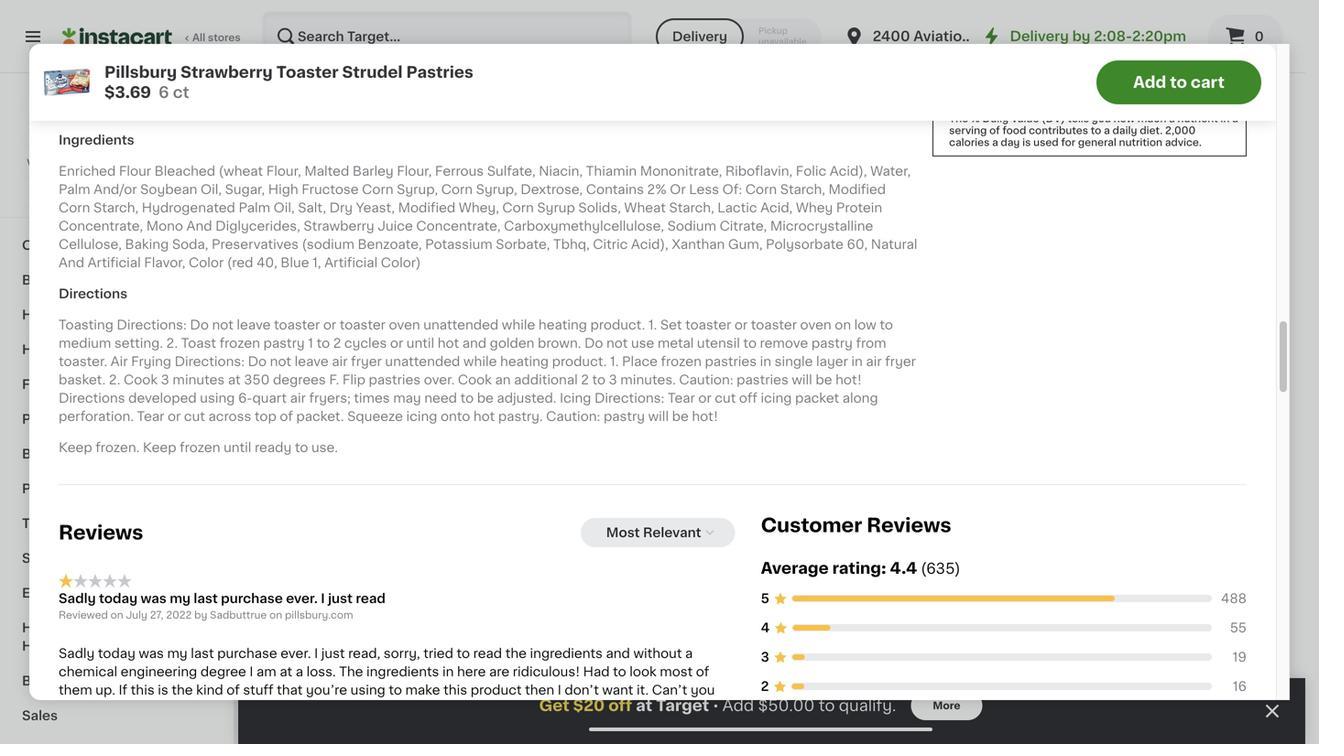 Task type: describe. For each thing, give the bounding box(es) containing it.
& inside books & magazines link
[[66, 675, 77, 688]]

i left $50.00
[[727, 703, 731, 716]]

pets link
[[11, 472, 223, 507]]

0 horizontal spatial while
[[464, 355, 497, 368]]

3 left minutes.
[[609, 374, 617, 386]]

pastry down minutes.
[[604, 410, 645, 423]]

1 horizontal spatial toast
[[512, 465, 547, 478]]

of right most
[[696, 666, 709, 679]]

by inside sadly today was my last purchase ever. i just read reviewed on july 27, 2022 by sadbuttrue on pillsbury.com
[[194, 611, 207, 621]]

& inside toys & games link
[[57, 518, 67, 530]]

sugar,
[[225, 183, 265, 196]]

breakfast up household
[[22, 274, 86, 287]]

kids
[[1162, 520, 1190, 533]]

1 crunch from the left
[[443, 484, 490, 497]]

2 inside 5 buy 2 for $8
[[1001, 32, 1008, 42]]

1 vertical spatial 2.
[[109, 374, 120, 386]]

high
[[268, 183, 298, 196]]

a right made
[[160, 721, 167, 734]]

and up had
[[606, 648, 630, 661]]

0 horizontal spatial leave
[[237, 319, 271, 331]]

floral
[[22, 378, 59, 391]]

2400
[[873, 30, 910, 43]]

prepared foods
[[22, 169, 127, 182]]

squeeze
[[347, 410, 403, 423]]

0 vertical spatial and
[[186, 220, 212, 232]]

2 cinnamon toast crunch breakfast cereal from the left
[[611, 465, 723, 515]]

0 vertical spatial oil,
[[201, 183, 222, 196]]

1 concentrate, from the left
[[59, 220, 143, 232]]

includes
[[978, 66, 1021, 76]]

i up get
[[558, 685, 561, 697]]

1 vertical spatial palm
[[239, 201, 270, 214]]

toast inside toasting directions: do not leave toaster or toaster oven unattended while heating product. 1. set toaster or toaster oven on low to medium setting. 2. toast frozen pastry 1 to 2 cycles or until hot and golden brown. do not use metal utensil to remove pastry from toaster. air frying directions: do not leave air fryer unattended while heating product. 1. place frozen pastries in single layer in air fryer basket. 2. cook 3 minutes at 350 degrees f. flip pastries over. cook an additional 2 to 3 minutes. caution: pastries will be hot! directions developed using 6-quart air fryers; times may need to be adjusted. icing directions: tear or cut off icing packet along perforation. tear or cut across top of packet. squeeze icing onto hot pastry. caution: pastry will be hot!
[[181, 337, 216, 350]]

off inside toasting directions: do not leave toaster or toaster oven unattended while heating product. 1. set toaster or toaster oven on low to medium setting. 2. toast frozen pastry 1 to 2 cycles or until hot and golden brown. do not use metal utensil to remove pastry from toaster. air frying directions: do not leave air fryer unattended while heating product. 1. place frozen pastries in single layer in air fryer basket. 2. cook 3 minutes at 350 degrees f. flip pastries over. cook an additional 2 to 3 minutes. caution: pastries will be hot! directions developed using 6-quart air fryers; times may need to be adjusted. icing directions: tear or cut off icing packet along perforation. tear or cut across top of packet. squeeze icing onto hot pastry. caution: pastry will be hot!
[[739, 392, 758, 405]]

• box tops for education participating product: give back to schools with pillsbury; download the box tops app to learn more & start earning cash for your school or a school in need
[[59, 84, 893, 115]]

add button down get $20 off at target • add $50.00 to qualify.
[[688, 721, 759, 745]]

includes 17g added sugars
[[978, 66, 1115, 76]]

3 up $50.00
[[761, 651, 769, 664]]

2 grain from the left
[[648, 421, 676, 431]]

in inside the • box tops for education participating product: give back to schools with pillsbury; download the box tops app to learn more & start earning cash for your school or a school in need
[[401, 102, 413, 115]]

pillsbury.com
[[285, 611, 353, 621]]

0 vertical spatial product.
[[590, 319, 645, 331]]

barley
[[353, 165, 394, 178]]

60,
[[847, 238, 868, 251]]

product:
[[358, 84, 428, 97]]

0 horizontal spatial palm
[[59, 183, 90, 196]]

toys & games
[[22, 518, 117, 530]]

or up the f.
[[323, 319, 336, 331]]

fryer down cycles
[[351, 355, 382, 368]]

a up general
[[1104, 125, 1110, 136]]

basket.
[[59, 374, 106, 386]]

the inside * the % daily value (dv) tells you how much a nutrient in a serving of food contributes to a daily diet. 2,000 calories a day is used for general nutrition advice.
[[949, 114, 968, 124]]

1 horizontal spatial icing
[[761, 392, 792, 405]]

to left use.
[[295, 441, 308, 454]]

1 horizontal spatial ingredients
[[366, 666, 439, 679]]

target link
[[96, 95, 138, 152]]

breakfast down pastry.
[[493, 484, 555, 497]]

target logo image
[[99, 95, 134, 130]]

5 buy 2 for $8
[[978, 5, 1041, 42]]

1 vertical spatial hot
[[474, 410, 495, 423]]

books & magazines link
[[11, 664, 223, 699]]

1 horizontal spatial ready
[[578, 53, 614, 66]]

day
[[1001, 137, 1020, 147]]

packet
[[795, 392, 839, 405]]

0 vertical spatial frozen
[[219, 337, 260, 350]]

baking
[[125, 238, 169, 251]]

(635)
[[921, 562, 961, 576]]

add right the "2:20pm"
[[1190, 19, 1217, 31]]

mono
[[146, 220, 183, 232]]

had
[[583, 666, 610, 679]]

the left kind
[[172, 685, 193, 697]]

1 horizontal spatial starch,
[[669, 201, 714, 214]]

0 horizontal spatial icing
[[406, 410, 437, 423]]

add inside treatment tracker modal dialog
[[722, 699, 754, 714]]

ct inside pillsbury strawberry toaster strudel pastries $3.69 6 ct
[[173, 85, 189, 100]]

oven for toaster,
[[297, 53, 328, 66]]

1 vertical spatial frozen
[[661, 355, 702, 368]]

1 syrup, from the left
[[397, 183, 438, 196]]

0 vertical spatial target
[[96, 137, 138, 149]]

sadly for sadly today was my last purchase ever. i just read, sorry, tried to read the ingredients and without a chemical engineering degree i am at a loss. the ingredients in here are ridiculous! had to look most of them up. if this is the kind of stuff that you're using to make this product then i don't want it. can't you use real and ingredients to make these and not a science lab? sad, it was such a great idea for a product i would've made a regular item in my household, but not with those ingredients.
[[59, 648, 95, 661]]

the down stores at left top
[[220, 53, 241, 66]]

using inside toasting directions: do not leave toaster or toaster oven unattended while heating product. 1. set toaster or toaster oven on low to medium setting. 2. toast frozen pastry 1 to 2 cycles or until hot and golden brown. do not use metal utensil to remove pastry from toaster. air frying directions: do not leave air fryer unattended while heating product. 1. place frozen pastries in single layer in air fryer basket. 2. cook 3 minutes at 350 degrees f. flip pastries over. cook an additional 2 to 3 minutes. caution: pastries will be hot! directions developed using 6-quart air fryers; times may need to be adjusted. icing directions: tear or cut off icing packet along perforation. tear or cut across top of packet. squeeze icing onto hot pastry. caution: pastry will be hot!
[[200, 392, 235, 405]]

0 vertical spatial acid),
[[830, 165, 867, 178]]

air
[[111, 355, 128, 368]]

to up onto
[[460, 392, 474, 405]]

tops
[[781, 84, 812, 97]]

3 toaster from the left
[[685, 319, 731, 331]]

pastry left 1
[[263, 337, 305, 350]]

customer reviews
[[761, 516, 952, 535]]

carboxymethylcellulose,
[[504, 220, 664, 232]]

& inside canned goods & soups link
[[124, 239, 135, 252]]

1 horizontal spatial eligible
[[1162, 602, 1210, 615]]

color)
[[381, 256, 421, 269]]

add down "qualify."
[[891, 732, 918, 744]]

i up loss.
[[314, 648, 318, 661]]

honey for honey nut cheerios heart healthy gluten free breakfast cereal
[[947, 465, 990, 478]]

medium
[[59, 337, 111, 350]]

$3.69
[[104, 85, 151, 100]]

to up science
[[389, 685, 402, 697]]

100% satisfaction guarantee button
[[28, 185, 205, 203]]

daily
[[1113, 125, 1137, 136]]

pastries down 'single'
[[737, 374, 789, 386]]

1 horizontal spatial hot!
[[836, 374, 862, 386]]

quart
[[252, 392, 287, 405]]

strudel for pillsbury strawberry toaster strudel pastries
[[326, 484, 373, 497]]

reviewed
[[59, 611, 108, 621]]

2 right 1
[[333, 337, 341, 350]]

0 vertical spatial heating
[[539, 319, 587, 331]]

or down developed
[[168, 410, 181, 423]]

a down can't
[[662, 703, 670, 716]]

0 horizontal spatial caution:
[[546, 410, 600, 423]]

add down get $20 off at target • add $50.00 to qualify.
[[723, 732, 750, 744]]

add button left dr
[[889, 9, 960, 42]]

view all (40+) button
[[1050, 650, 1166, 687]]

healthy
[[987, 484, 1037, 497]]

1 vertical spatial hot!
[[692, 410, 718, 423]]

1 horizontal spatial product
[[673, 703, 724, 716]]

directions inside toasting directions: do not leave toaster or toaster oven unattended while heating product. 1. set toaster or toaster oven on low to medium setting. 2. toast frozen pastry 1 to 2 cycles or until hot and golden brown. do not use metal utensil to remove pastry from toaster. air frying directions: do not leave air fryer unattended while heating product. 1. place frozen pastries in single layer in air fryer basket. 2. cook 3 minutes at 350 degrees f. flip pastries over. cook an additional 2 to 3 minutes. caution: pastries will be hot! directions developed using 6-quart air fryers; times may need to be adjusted. icing directions: tear or cut off icing packet along perforation. tear or cut across top of packet. squeeze icing onto hot pastry. caution: pastry will be hot!
[[59, 392, 125, 405]]

off inside treatment tracker modal dialog
[[609, 699, 632, 714]]

0 horizontal spatial starch,
[[93, 201, 139, 214]]

relevant
[[643, 527, 701, 539]]

pastry up schools
[[533, 53, 574, 66]]

• right the 18.8
[[635, 537, 639, 547]]

just for read
[[328, 593, 353, 606]]

read inside sadly today was my last purchase ever. i just read, sorry, tried to read the ingredients and without a chemical engineering degree i am at a loss. the ingredients in here are ridiculous! had to look most of them up. if this is the kind of stuff that you're using to make this product then i don't want it. can't you use real and ingredients to make these and not a science lab? sad, it was such a great idea for a product i would've made a regular item in my household, but not with those ingredients.
[[473, 648, 502, 661]]

dry inside 'link'
[[22, 204, 46, 217]]

0 horizontal spatial and
[[59, 256, 84, 269]]

1 horizontal spatial reviews
[[867, 516, 952, 535]]

in up pillsbury;
[[618, 53, 629, 66]]

%
[[971, 114, 980, 124]]

in down tried
[[442, 666, 454, 679]]

start
[[109, 102, 139, 115]]

2 horizontal spatial toast
[[680, 465, 715, 478]]

0 horizontal spatial be
[[477, 392, 494, 405]]

1 horizontal spatial caution:
[[679, 374, 733, 386]]

home
[[22, 622, 62, 635]]

0 horizontal spatial ready
[[255, 441, 292, 454]]

single
[[775, 355, 813, 368]]

pastries,
[[1115, 502, 1171, 515]]

0 horizontal spatial reviews
[[59, 523, 143, 543]]

honey for honey maid 
[[1239, 48, 1281, 61]]

2 up $50.00
[[761, 680, 769, 693]]

magazines
[[80, 675, 151, 688]]

1 horizontal spatial 1.
[[648, 319, 657, 331]]

water,
[[870, 165, 911, 178]]

a up that
[[296, 666, 303, 679]]

to right utensil
[[743, 337, 757, 350]]

mononitrate,
[[640, 165, 722, 178]]

0 horizontal spatial modified
[[398, 201, 456, 214]]

1 horizontal spatial cut
[[715, 392, 736, 405]]

19
[[1233, 651, 1247, 664]]

tops
[[99, 84, 135, 97]]

to up "item"
[[215, 703, 229, 716]]

in down from
[[851, 355, 863, 368]]

not
[[130, 158, 149, 168]]

for inside * the % daily value (dv) tells you how much a nutrient in a serving of food contributes to a daily diet. 2,000 calories a day is used for general nutrition advice.
[[1061, 137, 1076, 147]]

add button down "qualify."
[[856, 721, 927, 745]]

a left day
[[992, 137, 998, 147]]

1 horizontal spatial on
[[269, 611, 282, 621]]

to right low
[[880, 319, 893, 331]]

(sodium
[[302, 238, 354, 251]]

$20
[[573, 699, 605, 714]]

party & gift supplies link
[[11, 402, 223, 437]]

corn down the riboflavin,
[[746, 183, 777, 196]]

a up most
[[685, 648, 693, 661]]

add button up 34%
[[1155, 9, 1226, 42]]

or up participating
[[331, 53, 344, 66]]

0 horizontal spatial cinnamon
[[443, 465, 509, 478]]

cinnamon inside pop-tarts toaster pastries, breakfast foods, kids snacks, frosted brown sugar cinnamon
[[1115, 557, 1181, 570]]

see eligible items for the rightmost see eligible items button
[[1134, 602, 1251, 615]]

to inside treatment tracker modal dialog
[[819, 699, 835, 714]]

to right "app"
[[845, 84, 858, 97]]

with inside the • box tops for education participating product: give back to schools with pillsbury; download the box tops app to learn more & start earning cash for your school or a school in need
[[568, 84, 595, 97]]

not down you're
[[338, 703, 359, 716]]

use inside sadly today was my last purchase ever. i just read, sorry, tried to read the ingredients and without a chemical engineering degree i am at a loss. the ingredients in here are ridiculous! had to look most of them up. if this is the kind of stuff that you're using to make this product then i don't want it. can't you use real and ingredients to make these and not a science lab? sad, it was such a great idea for a product i would've made a regular item in my household, but not with those ingredients.
[[59, 703, 82, 716]]

to right 1
[[317, 337, 330, 350]]

honeymaid recipes image
[[276, 0, 653, 189]]

and up household,
[[310, 703, 334, 716]]

and inside toasting directions: do not leave toaster or toaster oven unattended while heating product. 1. set toaster or toaster oven on low to medium setting. 2. toast frozen pastry 1 to 2 cycles or until hot and golden brown. do not use metal utensil to remove pastry from toaster. air frying directions: do not leave air fryer unattended while heating product. 1. place frozen pastries in single layer in air fryer basket. 2. cook 3 minutes at 350 degrees f. flip pastries over. cook an additional 2 to 3 minutes. caution: pastries will be hot! directions developed using 6-quart air fryers; times may need to be adjusted. icing directions: tear or cut off icing packet along perforation. tear or cut across top of packet. squeeze icing onto hot pastry. caution: pastry will be hot!
[[462, 337, 487, 350]]

in down remove
[[760, 355, 771, 368]]

degrees
[[273, 374, 326, 386]]

0 horizontal spatial hot
[[438, 337, 459, 350]]

in right "item"
[[251, 721, 262, 734]]

of down degree
[[227, 685, 240, 697]]

2 horizontal spatial cook
[[458, 374, 492, 386]]

6 ct
[[1239, 119, 1259, 130]]

0 vertical spatial unattended
[[424, 319, 499, 331]]

back
[[464, 84, 495, 97]]

eligible for buy 2 for $8
[[1011, 142, 1049, 152]]

frozen
[[22, 65, 67, 78]]

toasting
[[59, 319, 113, 331]]

honey nut cheerios heart healthy gluten free breakfast cereal
[[947, 465, 1086, 515]]

honeymaid image
[[669, 3, 702, 36]]

1 vertical spatial all
[[696, 128, 709, 138]]

last for sadly today was my last purchase ever. i just read reviewed on july 27, 2022 by sadbuttrue on pillsbury.com
[[194, 593, 218, 606]]

corn up sorbate,
[[502, 201, 534, 214]]

2 up the icing
[[581, 374, 589, 386]]

air down from
[[866, 355, 882, 368]]

delivery for delivery
[[672, 30, 727, 43]]

dry inside enriched flour bleached (wheat flour, malted barley flour, ferrous sulfate, niacin, thiamin mononitrate, riboflavin, folic acid), water, palm and/or soybean oil, sugar, high fructose corn syrup, corn syrup, dextrose, contains 2% or less of: corn starch, modified corn starch, hydrogenated palm oil, salt, dry yeast, modified whey, corn syrup solids, wheat starch, lactic acid, whey protein concentrate, mono and diglycerides, strawberry juice concentrate, carboxymethylcellulose, sodium citrate, microcrystalline cellulose, baking soda, preservatives (sodium benzoate, potassium sorbate, tbhq, citric acid), xanthan gum, polysorbate 60, natural and artificial flavor, color (red 40, blue 1, artificial color)
[[329, 201, 353, 214]]

to inside button
[[1170, 75, 1187, 90]]

purchase for read
[[221, 593, 283, 606]]

until inside toasting directions: do not leave toaster or toaster oven unattended while heating product. 1. set toaster or toaster oven on low to medium setting. 2. toast frozen pastry 1 to 2 cycles or until hot and golden brown. do not use metal utensil to remove pastry from toaster. air frying directions: do not leave air fryer unattended while heating product. 1. place frozen pastries in single layer in air fryer basket. 2. cook 3 minutes at 350 degrees f. flip pastries over. cook an additional 2 to 3 minutes. caution: pastries will be hot! directions developed using 6-quart air fryers; times may need to be adjusted. icing directions: tear or cut off icing packet along perforation. tear or cut across top of packet. squeeze icing onto hot pastry. caution: pastry will be hot!
[[407, 337, 434, 350]]

& down instacart logo
[[114, 53, 124, 66]]

0 horizontal spatial make
[[232, 703, 267, 716]]

2 horizontal spatial oven
[[800, 319, 832, 331]]

home improvement & hardware link
[[11, 611, 223, 664]]

• inside the • box tops for education participating product: give back to schools with pillsbury; download the box tops app to learn more & start earning cash for your school or a school in need
[[59, 84, 64, 97]]

1 vertical spatial oil,
[[274, 201, 295, 214]]

all inside "link"
[[192, 33, 205, 43]]

0 horizontal spatial do
[[190, 319, 209, 331]]

1 vertical spatial will
[[648, 410, 669, 423]]

air down 'degrees'
[[290, 392, 306, 405]]

sporting goods
[[22, 552, 127, 565]]

dr
[[974, 30, 991, 43]]

corn up yeast,
[[362, 183, 394, 196]]

them
[[59, 685, 92, 697]]

2 vertical spatial was
[[499, 703, 525, 716]]

soda,
[[172, 238, 208, 251]]

1 horizontal spatial 4
[[761, 622, 770, 635]]

• left quick
[[59, 53, 64, 66]]

0 horizontal spatial see eligible items button
[[973, 135, 1096, 159]]

toys
[[22, 518, 53, 530]]

breakfast down 'salt,'
[[275, 221, 374, 240]]

1 vertical spatial directions:
[[175, 355, 245, 368]]

sadly for sadly today was my last purchase ever. i just read reviewed on july 27, 2022 by sadbuttrue on pillsbury.com
[[59, 593, 96, 606]]

goods for dry
[[49, 204, 93, 217]]

or down utensil
[[698, 392, 712, 405]]

more
[[933, 701, 961, 711]]

not down science
[[389, 721, 410, 734]]

breakfast inside pop-tarts toaster pastries, breakfast foods, kids snacks, frosted brown sugar cinnamon
[[1174, 502, 1235, 515]]

loss.
[[307, 666, 336, 679]]

2 this from the left
[[443, 685, 467, 697]]

cereal inside honey nut cheerios heart healthy gluten free breakfast cereal
[[1044, 502, 1086, 515]]

1 vertical spatial heating
[[500, 355, 549, 368]]

0 vertical spatial items
[[1051, 142, 1080, 152]]

sporting goods link
[[11, 541, 223, 576]]

2 vertical spatial my
[[265, 721, 286, 734]]

pastries up may
[[369, 374, 421, 386]]

1 vertical spatial tear
[[137, 410, 164, 423]]

in down all stores
[[205, 53, 217, 66]]

6 inside pillsbury strawberry toaster strudel pastries $3.69 6 ct
[[159, 85, 169, 100]]

the up are
[[505, 648, 527, 661]]

& inside the • box tops for education participating product: give back to schools with pillsbury; download the box tops app to learn more & start earning cash for your school or a school in need
[[95, 102, 106, 115]]

toys & games link
[[11, 507, 223, 541]]

$ for 3
[[279, 442, 285, 452]]

• inside get $20 off at target • add $50.00 to qualify.
[[713, 699, 719, 714]]

*
[[941, 114, 946, 124]]

a up the 2,000
[[1169, 114, 1175, 124]]

gift
[[75, 413, 100, 426]]

not down the color
[[212, 319, 233, 331]]

or up utensil
[[735, 319, 748, 331]]

a right such
[[562, 703, 570, 716]]

see eligible items for see eligible items button to the left
[[988, 142, 1080, 152]]

an
[[495, 374, 511, 386]]

pets
[[22, 483, 52, 496]]

fryer up the product:
[[367, 53, 398, 66]]

0 vertical spatial while
[[502, 319, 535, 331]]

my for sadly today was my last purchase ever. i just read, sorry, tried to read the ingredients and without a chemical engineering degree i am at a loss. the ingredients in here are ridiculous! had to look most of them up. if this is the kind of stuff that you're using to make this product then i don't want it. can't you use real and ingredients to make these and not a science lab? sad, it was such a great idea for a product i would've made a regular item in my household, but not with those ingredients.
[[167, 648, 188, 661]]

to up 'want'
[[613, 666, 626, 679]]

(3.52k)
[[679, 522, 716, 532]]

need inside toasting directions: do not leave toaster or toaster oven unattended while heating product. 1. set toaster or toaster oven on low to medium setting. 2. toast frozen pastry 1 to 2 cycles or until hot and golden brown. do not use metal utensil to remove pastry from toaster. air frying directions: do not leave air fryer unattended while heating product. 1. place frozen pastries in single layer in air fryer basket. 2. cook 3 minutes at 350 degrees f. flip pastries over. cook an additional 2 to 3 minutes. caution: pastries will be hot! directions developed using 6-quart air fryers; times may need to be adjusted. icing directions: tear or cut off icing packet along perforation. tear or cut across top of packet. squeeze icing onto hot pastry. caution: pastry will be hot!
[[424, 392, 457, 405]]

not up place
[[606, 337, 628, 350]]

1 vertical spatial product.
[[552, 355, 607, 368]]

fryer down from
[[885, 355, 916, 368]]

and/or
[[94, 183, 137, 196]]

3 up developed
[[161, 374, 169, 386]]

toaster for pillsbury strawberry toaster strudel pastries
[[275, 484, 323, 497]]

goods for canned
[[77, 239, 121, 252]]

more button
[[911, 692, 983, 721]]

2 vertical spatial directions:
[[595, 392, 665, 405]]

1 horizontal spatial ct
[[1248, 119, 1259, 130]]

guarantee
[[141, 191, 194, 201]]

aviation
[[914, 30, 971, 43]]

2:08-
[[1094, 30, 1132, 43]]

0 horizontal spatial on
[[111, 611, 123, 621]]

1 vertical spatial leave
[[295, 355, 329, 368]]

cheerios
[[1020, 465, 1078, 478]]

frying
[[131, 355, 171, 368]]

average
[[761, 561, 829, 576]]

1 vertical spatial unattended
[[385, 355, 460, 368]]

today for sadly today was my last purchase ever. i just read reviewed on july 27, 2022 by sadbuttrue on pillsbury.com
[[99, 593, 138, 606]]

$ for 5
[[1242, 6, 1249, 16]]

buy
[[978, 32, 999, 42]]

0 vertical spatial ingredients
[[530, 648, 603, 661]]

see for buy 2 for $8
[[988, 142, 1008, 152]]

air up the product:
[[348, 53, 363, 66]]

strudel for pillsbury strawberry toaster strudel pastries $3.69 6 ct
[[342, 65, 403, 80]]

(wheat
[[219, 165, 263, 178]]

1 horizontal spatial cook
[[168, 53, 202, 66]]

target inside treatment tracker modal dialog
[[656, 699, 709, 714]]

not up 'degrees'
[[270, 355, 291, 368]]

0 vertical spatial tear
[[668, 392, 695, 405]]

pastry up layer on the right top of the page
[[812, 337, 853, 350]]

microcrystalline
[[770, 220, 873, 232]]

$8
[[1027, 32, 1041, 42]]

2 vertical spatial do
[[248, 355, 267, 368]]

0 vertical spatial directions:
[[117, 319, 187, 331]]

to right back
[[498, 84, 511, 97]]

to left minutes.
[[592, 374, 606, 386]]

you inside sadly today was my last purchase ever. i just read, sorry, tried to read the ingredients and without a chemical engineering degree i am at a loss. the ingredients in here are ridiculous! had to look most of them up. if this is the kind of stuff that you're using to make this product then i don't want it. can't you use real and ingredients to make these and not a science lab? sad, it was such a great idea for a product i would've made a regular item in my household, but not with those ingredients.
[[691, 685, 715, 697]]

0 horizontal spatial cook
[[124, 374, 158, 386]]

for inside 5 buy 2 for $8
[[1010, 32, 1025, 42]]

toasting directions: do not leave toaster or toaster oven unattended while heating product. 1. set toaster or toaster oven on low to medium setting. 2. toast frozen pastry 1 to 2 cycles or until hot and golden brown. do not use metal utensil to remove pastry from toaster. air frying directions: do not leave air fryer unattended while heating product. 1. place frozen pastries in single layer in air fryer basket. 2. cook 3 minutes at 350 degrees f. flip pastries over. cook an additional 2 to 3 minutes. caution: pastries will be hot! directions developed using 6-quart air fryers; times may need to be adjusted. icing directions: tear or cut off icing packet along perforation. tear or cut across top of packet. squeeze icing onto hot pastry. caution: pastry will be hot!
[[59, 319, 916, 423]]

i left am
[[250, 666, 253, 679]]

1 vertical spatial items
[[1213, 602, 1251, 615]]

2:20pm
[[1132, 30, 1186, 43]]

0 vertical spatial be
[[816, 374, 832, 386]]

1 artificial from the left
[[88, 256, 141, 269]]

4 toaster from the left
[[751, 319, 797, 331]]

2 syrup, from the left
[[476, 183, 517, 196]]

may
[[393, 392, 421, 405]]

1 directions from the top
[[59, 287, 127, 300]]

riboflavin,
[[726, 165, 793, 178]]

3 left the 69
[[285, 441, 298, 460]]

service type group
[[656, 18, 822, 55]]

that
[[277, 685, 303, 697]]



Task type: vqa. For each thing, say whether or not it's contained in the screenshot.
Canned Goods
no



Task type: locate. For each thing, give the bounding box(es) containing it.
do up 350
[[248, 355, 267, 368]]

5 inside 5 buy 2 for $8
[[983, 5, 996, 25]]

was up engineering at the left
[[139, 648, 164, 661]]

directions: up setting.
[[117, 319, 187, 331]]

product down can't
[[673, 703, 724, 716]]

18.8 • 4 options
[[611, 537, 690, 547]]

item carousel region
[[275, 212, 1269, 635], [275, 650, 1269, 745]]

icing down may
[[406, 410, 437, 423]]

all
[[1092, 662, 1107, 675]]

product
[[471, 685, 522, 697], [673, 703, 724, 716]]

it
[[488, 703, 496, 716]]

1 vertical spatial while
[[464, 355, 497, 368]]

be up packet at the bottom right
[[816, 374, 832, 386]]

1 school from the left
[[281, 102, 324, 115]]

view inside view pricing policy. not affiliated with instacart.
[[27, 158, 52, 168]]

you inside * the % daily value (dv) tells you how much a nutrient in a serving of food contributes to a daily diet. 2,000 calories a day is used for general nutrition advice.
[[1092, 114, 1111, 124]]

ever. inside sadly today was my last purchase ever. i just read reviewed on july 27, 2022 by sadbuttrue on pillsbury.com
[[286, 593, 318, 606]]

1 sadly from the top
[[59, 593, 96, 606]]

concentrate, up canned goods & soups
[[59, 220, 143, 232]]

1 vertical spatial at
[[280, 666, 292, 679]]

1 item carousel region from the top
[[275, 212, 1269, 635]]

pastries inside pillsbury strawberry toaster strudel pastries $3.69 6 ct
[[406, 65, 474, 80]]

purchase for read,
[[217, 648, 277, 661]]

a left tasty
[[422, 53, 430, 66]]

0 horizontal spatial whole grain
[[445, 421, 508, 431]]

was for sadly today was my last purchase ever. i just read reviewed on july 27, 2022 by sadbuttrue on pillsbury.com
[[141, 593, 167, 606]]

starch, down folic
[[780, 183, 825, 196]]

for inside sadly today was my last purchase ever. i just read, sorry, tried to read the ingredients and without a chemical engineering degree i am at a loss. the ingredients in here are ridiculous! had to look most of them up. if this is the kind of stuff that you're using to make this product then i don't want it. can't you use real and ingredients to make these and not a science lab? sad, it was such a great idea for a product i would've made a regular item in my household, but not with those ingredients.
[[641, 703, 659, 716]]

until down across
[[224, 441, 251, 454]]

policy.
[[93, 158, 128, 168]]

0 horizontal spatial oven
[[297, 53, 328, 66]]

snacks,
[[1194, 520, 1243, 533]]

for up the product:
[[401, 53, 419, 66]]

breakfast
[[275, 221, 374, 240], [22, 274, 86, 287], [493, 484, 555, 497], [661, 484, 723, 497], [979, 502, 1040, 515], [1174, 502, 1235, 515]]

most relevant
[[606, 527, 701, 539]]

breakfast up the "(3.52k)"
[[661, 484, 723, 497]]

ingredients.
[[484, 721, 560, 734]]

item carousel region containing fresh vegetables
[[275, 650, 1269, 745]]

2 crunch from the left
[[611, 484, 658, 497]]

read up are
[[473, 648, 502, 661]]

using inside sadly today was my last purchase ever. i just read, sorry, tried to read the ingredients and without a chemical engineering degree i am at a loss. the ingredients in here are ridiculous! had to look most of them up. if this is the kind of stuff that you're using to make this product then i don't want it. can't you use real and ingredients to make these and not a science lab? sad, it was such a great idea for a product i would've made a regular item in my household, but not with those ingredients.
[[351, 685, 385, 697]]

pillsbury down $ 3 69
[[275, 465, 330, 478]]

frozen down across
[[180, 441, 220, 454]]

potassium
[[425, 238, 493, 251]]

toaster for pillsbury strawberry toaster strudel pastries $3.69 6 ct
[[276, 65, 339, 80]]

1 vertical spatial 1.
[[610, 355, 619, 368]]

view left all
[[1058, 662, 1089, 675]]

1 horizontal spatial modified
[[829, 183, 886, 196]]

1 horizontal spatial use
[[631, 337, 654, 350]]

purchase up sadbuttrue
[[221, 593, 283, 606]]

just
[[328, 593, 353, 606], [321, 648, 345, 661]]

keep down gift
[[59, 441, 92, 454]]

with right schools
[[568, 84, 595, 97]]

2 horizontal spatial 5
[[1249, 5, 1262, 25]]

1 flour, from the left
[[266, 165, 301, 178]]

1 vertical spatial pillsbury
[[275, 465, 330, 478]]

pastries for pillsbury strawberry toaster strudel pastries $3.69 6 ct
[[406, 65, 474, 80]]

5 for 5
[[761, 593, 769, 605]]

1 horizontal spatial see eligible items button
[[1115, 593, 1269, 624]]

cinnamon up most relevant at the bottom of the page
[[611, 465, 677, 478]]

0 vertical spatial ready
[[578, 53, 614, 66]]

0 horizontal spatial use
[[59, 703, 82, 716]]

1 horizontal spatial be
[[672, 410, 689, 423]]

1 vertical spatial by
[[194, 611, 207, 621]]

to up here
[[457, 648, 470, 661]]

0 vertical spatial strawberry
[[181, 65, 273, 80]]

this up sad,
[[443, 685, 467, 697]]

2 vertical spatial frozen
[[180, 441, 220, 454]]

1 horizontal spatial 5
[[983, 5, 996, 25]]

a down participating
[[344, 102, 352, 115]]

oven up participating
[[297, 53, 328, 66]]

6-
[[238, 392, 252, 405]]

0 vertical spatial the
[[949, 114, 968, 124]]

2 horizontal spatial see
[[1254, 142, 1274, 152]]

goods inside dry goods & pasta 'link'
[[49, 204, 93, 217]]

& inside "home improvement & hardware"
[[157, 622, 168, 635]]

tried
[[423, 648, 453, 661]]

to
[[1170, 75, 1187, 90], [498, 84, 511, 97], [845, 84, 858, 97], [1091, 125, 1102, 136], [880, 319, 893, 331], [317, 337, 330, 350], [743, 337, 757, 350], [592, 374, 606, 386], [460, 392, 474, 405], [295, 441, 308, 454], [457, 648, 470, 661], [613, 666, 626, 679], [389, 685, 402, 697], [819, 699, 835, 714], [215, 703, 229, 716]]

directions up toasting at the top left of page
[[59, 287, 127, 300]]

for down contributes
[[1061, 137, 1076, 147]]

1 vertical spatial strudel
[[326, 484, 373, 497]]

1 vertical spatial with
[[75, 173, 97, 183]]

books
[[22, 675, 63, 688]]

view for view pricing policy. not affiliated with instacart.
[[27, 158, 52, 168]]

in
[[205, 53, 217, 66], [618, 53, 629, 66], [401, 102, 413, 115], [1221, 114, 1230, 124], [760, 355, 771, 368], [851, 355, 863, 368], [442, 666, 454, 679], [251, 721, 262, 734]]

whole down minutes.
[[613, 421, 646, 431]]

1 vertical spatial today
[[98, 648, 135, 661]]

1 keep from the left
[[59, 441, 92, 454]]

strawberry up education
[[181, 65, 273, 80]]

need inside the • box tops for education participating product: give back to schools with pillsbury; download the box tops app to learn more & start earning cash for your school or a school in need
[[416, 102, 449, 115]]

2 artificial from the left
[[324, 256, 378, 269]]

5 left 59
[[1249, 5, 1262, 25]]

pop-tarts toaster pastries, breakfast foods, kids snacks, frosted brown sugar cinnamon
[[1115, 484, 1249, 570]]

read inside sadly today was my last purchase ever. i just read reviewed on july 27, 2022 by sadbuttrue on pillsbury.com
[[356, 593, 386, 606]]

my up engineering at the left
[[167, 648, 188, 661]]

1 horizontal spatial see eligible items
[[1134, 602, 1251, 615]]

delivery for delivery by 2:08-2:20pm
[[1010, 30, 1069, 43]]

eligible for 5
[[1276, 142, 1314, 152]]

1 grain from the left
[[480, 421, 508, 431]]

all left stores at left top
[[192, 33, 205, 43]]

the up 'serving'
[[949, 114, 968, 124]]

last for sadly today was my last purchase ever. i just read, sorry, tried to read the ingredients and without a chemical engineering degree i am at a loss. the ingredients in here are ridiculous! had to look most of them up. if this is the kind of stuff that you're using to make this product then i don't want it. can't you use real and ingredients to make these and not a science lab? sad, it was such a great idea for a product i would've made a regular item in my household, but not with those ingredients.
[[191, 648, 214, 661]]

2 horizontal spatial ingredients
[[530, 648, 603, 661]]

1 horizontal spatial by
[[1072, 30, 1091, 43]]

view all
[[669, 128, 709, 138]]

goods inside canned goods & soups link
[[77, 239, 121, 252]]

was for sadly today was my last purchase ever. i just read, sorry, tried to read the ingredients and without a chemical engineering degree i am at a loss. the ingredients in here are ridiculous! had to look most of them up. if this is the kind of stuff that you're using to make this product then i don't want it. can't you use real and ingredients to make these and not a science lab? sad, it was such a great idea for a product i would've made a regular item in my household, but not with those ingredients.
[[139, 648, 164, 661]]

make down stuff at the left bottom of page
[[232, 703, 267, 716]]

4
[[642, 537, 649, 547], [761, 622, 770, 635]]

1 cinnamon toast crunch breakfast cereal from the left
[[443, 465, 555, 515]]

2 directions from the top
[[59, 392, 125, 405]]

natural
[[871, 238, 918, 251]]

ready
[[578, 53, 614, 66], [255, 441, 292, 454]]

all stores
[[192, 33, 241, 43]]

delivery by 2:08-2:20pm link
[[981, 26, 1186, 48]]

1 horizontal spatial keep
[[143, 441, 176, 454]]

product group containing magic spoon peanut butter cereal
[[779, 278, 933, 530]]

pastries for pillsbury strawberry toaster strudel pastries
[[376, 484, 428, 497]]

breakfast down healthy
[[979, 502, 1040, 515]]

today up july
[[99, 593, 138, 606]]

oven for toaster
[[389, 319, 420, 331]]

concentrate, up potassium
[[416, 220, 501, 232]]

0 horizontal spatial 2.
[[109, 374, 120, 386]]

with inside view pricing policy. not affiliated with instacart.
[[75, 173, 97, 183]]

0 horizontal spatial keep
[[59, 441, 92, 454]]

my for sadly today was my last purchase ever. i just read reviewed on july 27, 2022 by sadbuttrue on pillsbury.com
[[170, 593, 191, 606]]

0 horizontal spatial cinnamon toast crunch breakfast cereal
[[443, 465, 555, 515]]

view inside popup button
[[1058, 662, 1089, 675]]

1 vertical spatial target
[[656, 699, 709, 714]]

today for sadly today was my last purchase ever. i just read, sorry, tried to read the ingredients and without a chemical engineering degree i am at a loss. the ingredients in here are ridiculous! had to look most of them up. if this is the kind of stuff that you're using to make this product then i don't want it. can't you use real and ingredients to make these and not a science lab? sad, it was such a great idea for a product i would've made a regular item in my household, but not with those ingredients.
[[98, 648, 135, 661]]

eligible left i
[[1276, 142, 1314, 152]]

27,
[[150, 611, 164, 621]]

breakfast inside honey nut cheerios heart healthy gluten free breakfast cereal
[[979, 502, 1040, 515]]

my
[[170, 593, 191, 606], [167, 648, 188, 661], [265, 721, 286, 734]]

add button
[[889, 9, 960, 42], [1155, 9, 1226, 42], [688, 721, 759, 745], [856, 721, 927, 745]]

0 vertical spatial $
[[1242, 6, 1249, 16]]

0 horizontal spatial see
[[988, 142, 1008, 152]]

toaster for pop-tarts toaster pastries, breakfast foods, kids snacks, frosted brown sugar cinnamon
[[1181, 484, 1229, 497]]

honey inside honey nut cheerios heart healthy gluten free breakfast cereal
[[947, 465, 990, 478]]

strawberry for pillsbury strawberry toaster strudel pastries
[[333, 465, 404, 478]]

starch,
[[780, 183, 825, 196], [93, 201, 139, 214], [669, 201, 714, 214]]

1 vertical spatial acid),
[[631, 238, 669, 251]]

prepared
[[22, 169, 83, 182]]

of inside toasting directions: do not leave toaster or toaster oven unattended while heating product. 1. set toaster or toaster oven on low to medium setting. 2. toast frozen pastry 1 to 2 cycles or until hot and golden brown. do not use metal utensil to remove pastry from toaster. air frying directions: do not leave air fryer unattended while heating product. 1. place frozen pastries in single layer in air fryer basket. 2. cook 3 minutes at 350 degrees f. flip pastries over. cook an additional 2 to 3 minutes. caution: pastries will be hot! directions developed using 6-quart air fryers; times may need to be adjusted. icing directions: tear or cut off icing packet along perforation. tear or cut across top of packet. squeeze icing onto hot pastry. caution: pastry will be hot!
[[280, 410, 293, 423]]

citric
[[593, 238, 628, 251]]

don't
[[565, 685, 599, 697]]

toaster inside pillsbury strawberry toaster strudel pastries $3.69 6 ct
[[276, 65, 339, 80]]

1 vertical spatial do
[[584, 337, 603, 350]]

acid), right folic
[[830, 165, 867, 178]]

pillsbury for pillsbury strawberry toaster strudel pastries $3.69 6 ct
[[104, 65, 177, 80]]

sadly today was my last purchase ever. i just read, sorry, tried to read the ingredients and without a chemical engineering degree i am at a loss. the ingredients in here are ridiculous! had to look most of them up. if this is the kind of stuff that you're using to make this product then i don't want it. can't you use real and ingredients to make these and not a science lab? sad, it was such a great idea for a product i would've made a regular item in my household, but not with those ingredients.
[[59, 648, 731, 734]]

of down daily
[[990, 125, 1000, 136]]

just inside sadly today was my last purchase ever. i just read, sorry, tried to read the ingredients and without a chemical engineering degree i am at a loss. the ingredients in here are ridiculous! had to look most of them up. if this is the kind of stuff that you're using to make this product then i don't want it. can't you use real and ingredients to make these and not a science lab? sad, it was such a great idea for a product i would've made a regular item in my household, but not with those ingredients.
[[321, 648, 345, 661]]

see eligible items inside product group
[[1134, 602, 1251, 615]]

corn down ferrous
[[441, 183, 473, 196]]

items up 55
[[1213, 602, 1251, 615]]

5
[[983, 5, 996, 25], [1249, 5, 1262, 25], [761, 593, 769, 605]]

is inside * the % daily value (dv) tells you how much a nutrient in a serving of food contributes to a daily diet. 2,000 calories a day is used for general nutrition advice.
[[1023, 137, 1031, 147]]

tear down minutes.
[[668, 392, 695, 405]]

at inside sadly today was my last purchase ever. i just read, sorry, tried to read the ingredients and without a chemical engineering degree i am at a loss. the ingredients in here are ridiculous! had to look most of them up. if this is the kind of stuff that you're using to make this product then i don't want it. can't you use real and ingredients to make these and not a science lab? sad, it was such a great idea for a product i would've made a regular item in my household, but not with those ingredients.
[[280, 666, 292, 679]]

enriched
[[59, 165, 116, 178]]

the inside the • box tops for education participating product: give back to schools with pillsbury; download the box tops app to learn more & start earning cash for your school or a school in need
[[729, 84, 750, 97]]

hardware
[[22, 640, 86, 653]]

blue
[[281, 256, 309, 269]]

to left cart
[[1170, 75, 1187, 90]]

1 horizontal spatial 6
[[1239, 119, 1245, 130]]

0 horizontal spatial off
[[609, 699, 632, 714]]

strawberry inside pillsbury strawberry toaster strudel pastries $3.69 6 ct
[[181, 65, 273, 80]]

sadly up the "chemical"
[[59, 648, 95, 661]]

in down the product:
[[401, 102, 413, 115]]

2 flour, from the left
[[397, 165, 432, 178]]

0 horizontal spatial flour,
[[266, 165, 301, 178]]

see for 5
[[1254, 142, 1274, 152]]

2 horizontal spatial at
[[636, 699, 652, 714]]

0 vertical spatial sadly
[[59, 593, 96, 606]]

product group containing pop-tarts toaster pastries, breakfast foods, kids snacks, frosted brown sugar cinnamon
[[1115, 278, 1269, 624]]

air up the f.
[[332, 355, 348, 368]]

pastries down utensil
[[705, 355, 757, 368]]

1 vertical spatial just
[[321, 648, 345, 661]]

use.
[[311, 441, 338, 454]]

concentrate,
[[59, 220, 143, 232], [416, 220, 501, 232]]

or inside the • box tops for education participating product: give back to schools with pillsbury; download the box tops app to learn more & start earning cash for your school or a school in need
[[328, 102, 341, 115]]

1 horizontal spatial the
[[949, 114, 968, 124]]

minutes inside toasting directions: do not leave toaster or toaster oven unattended while heating product. 1. set toaster or toaster oven on low to medium setting. 2. toast frozen pastry 1 to 2 cycles or until hot and golden brown. do not use metal utensil to remove pastry from toaster. air frying directions: do not leave air fryer unattended while heating product. 1. place frozen pastries in single layer in air fryer basket. 2. cook 3 minutes at 350 degrees f. flip pastries over. cook an additional 2 to 3 minutes. caution: pastries will be hot! directions developed using 6-quart air fryers; times may need to be adjusted. icing directions: tear or cut off icing packet along perforation. tear or cut across top of packet. squeeze icing onto hot pastry. caution: pastry will be hot!
[[173, 374, 225, 386]]

goods for sporting
[[83, 552, 127, 565]]

additional
[[514, 374, 578, 386]]

cinnamon down onto
[[443, 465, 509, 478]]

your
[[249, 102, 278, 115]]

2 horizontal spatial do
[[584, 337, 603, 350]]

to up general
[[1091, 125, 1102, 136]]

at up that
[[280, 666, 292, 679]]

& inside party & gift supplies link
[[61, 413, 72, 426]]

toaster inside pillsbury strawberry toaster strudel pastries
[[275, 484, 323, 497]]

toaster up participating
[[276, 65, 339, 80]]

$ inside $ 5 59
[[1242, 6, 1249, 16]]

last inside sadly today was my last purchase ever. i just read reviewed on july 27, 2022 by sadbuttrue on pillsbury.com
[[194, 593, 218, 606]]

toaster up 1
[[274, 319, 320, 331]]

times
[[354, 392, 390, 405]]

view for view all (40+)
[[1058, 662, 1089, 675]]

all
[[192, 33, 205, 43], [696, 128, 709, 138]]

today inside sadly today was my last purchase ever. i just read reviewed on july 27, 2022 by sadbuttrue on pillsbury.com
[[99, 593, 138, 606]]

a left 6 ct
[[1232, 114, 1238, 124]]

frozen link
[[11, 54, 223, 89]]

minutes up developed
[[173, 374, 225, 386]]

0 vertical spatial you
[[1092, 114, 1111, 124]]

off down 'want'
[[609, 699, 632, 714]]

item carousel region containing breakfast
[[275, 212, 1269, 635]]

sadly inside sadly today was my last purchase ever. i just read, sorry, tried to read the ingredients and without a chemical engineering degree i am at a loss. the ingredients in here are ridiculous! had to look most of them up. if this is the kind of stuff that you're using to make this product then i don't want it. can't you use real and ingredients to make these and not a science lab? sad, it was such a great idea for a product i would've made a regular item in my household, but not with those ingredients.
[[59, 648, 95, 661]]

2 horizontal spatial on
[[835, 319, 851, 331]]

1 horizontal spatial cinnamon
[[611, 465, 677, 478]]

pasta
[[110, 204, 147, 217]]

ever. for read
[[286, 593, 318, 606]]

for left your at the top of page
[[228, 102, 246, 115]]

by right '2022'
[[194, 611, 207, 621]]

1 horizontal spatial this
[[443, 685, 467, 697]]

just inside sadly today was my last purchase ever. i just read reviewed on july 27, 2022 by sadbuttrue on pillsbury.com
[[328, 593, 353, 606]]

1 horizontal spatial will
[[792, 374, 812, 386]]

ever. for read,
[[281, 648, 311, 661]]

to inside * the % daily value (dv) tells you how much a nutrient in a serving of food contributes to a daily diet. 2,000 calories a day is used for general nutrition advice.
[[1091, 125, 1102, 136]]

is inside sadly today was my last purchase ever. i just read, sorry, tried to read the ingredients and without a chemical engineering degree i am at a loss. the ingredients in here are ridiculous! had to look most of them up. if this is the kind of stuff that you're using to make this product then i don't want it. can't you use real and ingredients to make these and not a science lab? sad, it was such a great idea for a product i would've made a regular item in my household, but not with those ingredients.
[[158, 685, 168, 697]]

will down 'single'
[[792, 374, 812, 386]]

2 horizontal spatial starch,
[[780, 183, 825, 196]]

0 horizontal spatial tear
[[137, 410, 164, 423]]

0 vertical spatial directions
[[59, 287, 127, 300]]

syrup, down sulfate,
[[476, 183, 517, 196]]

just for read,
[[321, 648, 345, 661]]

view up prepared
[[27, 158, 52, 168]]

4.4
[[890, 561, 917, 576]]

0 horizontal spatial 6
[[159, 85, 169, 100]]

foods
[[86, 169, 127, 182]]

& inside dry goods & pasta 'link'
[[96, 204, 107, 217]]

see inside button
[[1254, 142, 1274, 152]]

0
[[1255, 30, 1264, 43]]

frozen up 350
[[219, 337, 260, 350]]

pillsbury inside pillsbury strawberry toaster strudel pastries $3.69 6 ct
[[104, 65, 177, 80]]

view for view all
[[669, 128, 694, 138]]

0 horizontal spatial view
[[27, 158, 52, 168]]

2 school from the left
[[355, 102, 398, 115]]

1 toaster from the left
[[274, 319, 320, 331]]

0 horizontal spatial cut
[[184, 410, 205, 423]]

will down minutes.
[[648, 410, 669, 423]]

2,000
[[1165, 125, 1196, 136]]

488
[[1221, 593, 1247, 605]]

using down fresh vegetables
[[351, 685, 385, 697]]

product group
[[837, 3, 1096, 163], [1103, 3, 1319, 163], [779, 278, 933, 530], [1115, 278, 1269, 624], [443, 716, 596, 745], [611, 716, 765, 745], [779, 716, 933, 745]]

0 horizontal spatial items
[[1051, 142, 1080, 152]]

1 vertical spatial pastries
[[376, 484, 428, 497]]

add inside button
[[1133, 75, 1167, 90]]

items
[[1051, 142, 1080, 152], [1213, 602, 1251, 615]]

0 vertical spatial using
[[200, 392, 235, 405]]

a inside the • box tops for education participating product: give back to schools with pillsbury; download the box tops app to learn more & start earning cash for your school or a school in need
[[344, 102, 352, 115]]

pillsbury up for
[[104, 65, 177, 80]]

at inside toasting directions: do not leave toaster or toaster oven unattended while heating product. 1. set toaster or toaster oven on low to medium setting. 2. toast frozen pastry 1 to 2 cycles or until hot and golden brown. do not use metal utensil to remove pastry from toaster. air frying directions: do not leave air fryer unattended while heating product. 1. place frozen pastries in single layer in air fryer basket. 2. cook 3 minutes at 350 degrees f. flip pastries over. cook an additional 2 to 3 minutes. caution: pastries will be hot! directions developed using 6-quart air fryers; times may need to be adjusted. icing directions: tear or cut off icing packet along perforation. tear or cut across top of packet. squeeze icing onto hot pastry. caution: pastry will be hot!
[[228, 374, 241, 386]]

want
[[602, 685, 633, 697]]

do
[[190, 319, 209, 331], [584, 337, 603, 350], [248, 355, 267, 368]]

0 vertical spatial read
[[356, 593, 386, 606]]

purchase inside sadly today was my last purchase ever. i just read, sorry, tried to read the ingredients and without a chemical engineering degree i am at a loss. the ingredients in here are ridiculous! had to look most of them up. if this is the kind of stuff that you're using to make this product then i don't want it. can't you use real and ingredients to make these and not a science lab? sad, it was such a great idea for a product i would've made a regular item in my household, but not with those ingredients.
[[217, 648, 277, 661]]

toaster up utensil
[[685, 319, 731, 331]]

1 whole from the left
[[445, 421, 478, 431]]

0 horizontal spatial until
[[224, 441, 251, 454]]

along
[[843, 392, 878, 405]]

easy:
[[128, 53, 165, 66]]

1 horizontal spatial make
[[405, 685, 440, 697]]

tear
[[668, 392, 695, 405], [137, 410, 164, 423]]

0 horizontal spatial whole
[[445, 421, 478, 431]]

not
[[212, 319, 233, 331], [606, 337, 628, 350], [270, 355, 291, 368], [338, 703, 359, 716], [389, 721, 410, 734]]

for inside the • box tops for education participating product: give back to schools with pillsbury; download the box tops app to learn more & start earning cash for your school or a school in need
[[228, 102, 246, 115]]

$ inside $ 3 69
[[279, 442, 285, 452]]

0 horizontal spatial $
[[279, 442, 285, 452]]

0 vertical spatial all
[[192, 33, 205, 43]]

sadly inside sadly today was my last purchase ever. i just read reviewed on july 27, 2022 by sadbuttrue on pillsbury.com
[[59, 593, 96, 606]]

toaster inside pop-tarts toaster pastries, breakfast foods, kids snacks, frosted brown sugar cinnamon
[[1181, 484, 1229, 497]]

or right cycles
[[390, 337, 403, 350]]

pastries down squeeze
[[376, 484, 428, 497]]

cook down frying on the left of the page
[[124, 374, 158, 386]]

see eligible items button down brown
[[1115, 593, 1269, 624]]

i inside sadly today was my last purchase ever. i just read reviewed on july 27, 2022 by sadbuttrue on pillsbury.com
[[321, 593, 325, 606]]

canned goods & soups link
[[11, 228, 223, 263]]

2 vertical spatial view
[[1058, 662, 1089, 675]]

$
[[1242, 6, 1249, 16], [279, 442, 285, 452]]

0 horizontal spatial you
[[691, 685, 715, 697]]

2 concentrate, from the left
[[416, 220, 501, 232]]

0 vertical spatial 1.
[[648, 319, 657, 331]]

& down satisfaction
[[96, 204, 107, 217]]

need down give
[[416, 102, 449, 115]]

1 horizontal spatial artificial
[[324, 256, 378, 269]]

unattended
[[424, 319, 499, 331], [385, 355, 460, 368]]

0 horizontal spatial crunch
[[443, 484, 490, 497]]

2 vertical spatial with
[[413, 721, 440, 734]]

0 horizontal spatial honey
[[947, 465, 990, 478]]

on inside toasting directions: do not leave toaster or toaster oven unattended while heating product. 1. set toaster or toaster oven on low to medium setting. 2. toast frozen pastry 1 to 2 cycles or until hot and golden brown. do not use metal utensil to remove pastry from toaster. air frying directions: do not leave air fryer unattended while heating product. 1. place frozen pastries in single layer in air fryer basket. 2. cook 3 minutes at 350 degrees f. flip pastries over. cook an additional 2 to 3 minutes. caution: pastries will be hot! directions developed using 6-quart air fryers; times may need to be adjusted. icing directions: tear or cut off icing packet along perforation. tear or cut across top of packet. squeeze icing onto hot pastry. caution: pastry will be hot!
[[835, 319, 851, 331]]

directions
[[59, 287, 127, 300], [59, 392, 125, 405]]

with inside sadly today was my last purchase ever. i just read, sorry, tried to read the ingredients and without a chemical engineering degree i am at a loss. the ingredients in here are ridiculous! had to look most of them up. if this is the kind of stuff that you're using to make this product then i don't want it. can't you use real and ingredients to make these and not a science lab? sad, it was such a great idea for a product i would've made a regular item in my household, but not with those ingredients.
[[413, 721, 440, 734]]

0 horizontal spatial school
[[281, 102, 324, 115]]

1 horizontal spatial see
[[1134, 602, 1159, 615]]

4 inside item carousel region
[[642, 537, 649, 547]]

1 vertical spatial use
[[59, 703, 82, 716]]

was inside sadly today was my last purchase ever. i just read reviewed on july 27, 2022 by sadbuttrue on pillsbury.com
[[141, 593, 167, 606]]

corn down 100% at top
[[59, 201, 90, 214]]

remove
[[760, 337, 808, 350]]

golden
[[490, 337, 535, 350]]

2 keep from the left
[[143, 441, 176, 454]]

books & magazines
[[22, 675, 151, 688]]

5 for 5 buy 2 for $8
[[983, 5, 996, 25]]

all up the mononitrate,
[[696, 128, 709, 138]]

0 vertical spatial minutes
[[632, 53, 684, 66]]

with
[[568, 84, 595, 97], [75, 173, 97, 183], [413, 721, 440, 734]]

foods,
[[1115, 520, 1159, 533]]

strudel down use.
[[326, 484, 373, 497]]

delivery by 2:08-2:20pm
[[1010, 30, 1186, 43]]

0 vertical spatial 2.
[[166, 337, 178, 350]]

delivery inside button
[[672, 30, 727, 43]]

0 horizontal spatial is
[[158, 685, 168, 697]]

1
[[308, 337, 313, 350]]

a up but
[[362, 703, 370, 716]]

None search field
[[262, 11, 632, 62]]

with down pricing
[[75, 173, 97, 183]]

minutes up pillsbury;
[[632, 53, 684, 66]]

0 vertical spatial last
[[194, 593, 218, 606]]

2 sadly from the top
[[59, 648, 95, 661]]

modified
[[829, 183, 886, 196], [398, 201, 456, 214]]

0 horizontal spatial acid),
[[631, 238, 669, 251]]

do down the color
[[190, 319, 209, 331]]

lab?
[[427, 703, 453, 716]]

keep down supplies
[[143, 441, 176, 454]]

pastries inside pillsbury strawberry toaster strudel pastries
[[376, 484, 428, 497]]

2 toaster from the left
[[340, 319, 386, 331]]

pillsbury for pillsbury strawberry toaster strudel pastries
[[275, 465, 330, 478]]

keep frozen. keep frozen until ready to use.
[[59, 441, 338, 454]]

1 vertical spatial directions
[[59, 392, 125, 405]]

ct up see eligible i button
[[1248, 119, 1259, 130]]

sorry,
[[384, 648, 420, 661]]

1 vertical spatial modified
[[398, 201, 456, 214]]

1 horizontal spatial oven
[[389, 319, 420, 331]]

reviews
[[867, 516, 952, 535], [59, 523, 143, 543]]

and down if on the left
[[112, 703, 136, 716]]

fresh vegetables
[[275, 659, 451, 678]]

instacart logo image
[[62, 26, 172, 48]]

0 vertical spatial just
[[328, 593, 353, 606]]

box
[[753, 84, 778, 97]]

2 right buy
[[1001, 32, 1008, 42]]

2 vertical spatial goods
[[83, 552, 127, 565]]

cellulose,
[[59, 238, 122, 251]]

my inside sadly today was my last purchase ever. i just read reviewed on july 27, 2022 by sadbuttrue on pillsbury.com
[[170, 593, 191, 606]]

1 vertical spatial product
[[673, 703, 724, 716]]

strudel inside pillsbury strawberry toaster strudel pastries $3.69 6 ct
[[342, 65, 403, 80]]

1 whole grain from the left
[[445, 421, 508, 431]]

nutrition
[[1119, 137, 1163, 147]]

participating
[[253, 84, 354, 97]]

2 whole grain from the left
[[613, 421, 676, 431]]

0 horizontal spatial product
[[471, 685, 522, 697]]

0 horizontal spatial with
[[75, 173, 97, 183]]

in inside * the % daily value (dv) tells you how much a nutrient in a serving of food contributes to a daily diet. 2,000 calories a day is used for general nutrition advice.
[[1221, 114, 1230, 124]]

0 horizontal spatial concentrate,
[[59, 220, 143, 232]]

strawberry for pillsbury strawberry toaster strudel pastries $3.69 6 ct
[[181, 65, 273, 80]]

2 vertical spatial ingredients
[[139, 703, 212, 716]]

treatment tracker modal dialog
[[238, 679, 1306, 745]]

and up soda,
[[186, 220, 212, 232]]

of inside * the % daily value (dv) tells you how much a nutrient in a serving of food contributes to a daily diet. 2,000 calories a day is used for general nutrition advice.
[[990, 125, 1000, 136]]

use inside toasting directions: do not leave toaster or toaster oven unattended while heating product. 1. set toaster or toaster oven on low to medium setting. 2. toast frozen pastry 1 to 2 cycles or until hot and golden brown. do not use metal utensil to remove pastry from toaster. air frying directions: do not leave air fryer unattended while heating product. 1. place frozen pastries in single layer in air fryer basket. 2. cook 3 minutes at 350 degrees f. flip pastries over. cook an additional 2 to 3 minutes. caution: pastries will be hot! directions developed using 6-quart air fryers; times may need to be adjusted. icing directions: tear or cut off icing packet along perforation. tear or cut across top of packet. squeeze icing onto hot pastry. caution: pastry will be hot!
[[631, 337, 654, 350]]

sad,
[[456, 703, 484, 716]]

diglycerides,
[[215, 220, 300, 232]]

the inside sadly today was my last purchase ever. i just read, sorry, tried to read the ingredients and without a chemical engineering degree i am at a loss. the ingredients in here are ridiculous! had to look most of them up. if this is the kind of stuff that you're using to make this product then i don't want it. can't you use real and ingredients to make these and not a science lab? sad, it was such a great idea for a product i would've made a regular item in my household, but not with those ingredients.
[[339, 666, 363, 679]]

my down these
[[265, 721, 286, 734]]

add left dr
[[924, 19, 951, 31]]

make
[[405, 685, 440, 697], [232, 703, 267, 716]]

most
[[660, 666, 693, 679]]

am
[[257, 666, 276, 679]]

cereal inside "magic spoon peanut butter cereal"
[[823, 484, 865, 497]]

ever. inside sadly today was my last purchase ever. i just read, sorry, tried to read the ingredients and without a chemical engineering degree i am at a loss. the ingredients in here are ridiculous! had to look most of them up. if this is the kind of stuff that you're using to make this product then i don't want it. can't you use real and ingredients to make these and not a science lab? sad, it was such a great idea for a product i would've made a regular item in my household, but not with those ingredients.
[[281, 648, 311, 661]]

1 this from the left
[[131, 685, 155, 697]]

0 vertical spatial modified
[[829, 183, 886, 196]]

strudel inside pillsbury strawberry toaster strudel pastries
[[326, 484, 373, 497]]

0 vertical spatial hot!
[[836, 374, 862, 386]]

sponsored badge image
[[779, 515, 835, 526]]

using up across
[[200, 392, 235, 405]]

strawberry inside enriched flour bleached (wheat flour, malted barley flour, ferrous sulfate, niacin, thiamin mononitrate, riboflavin, folic acid), water, palm and/or soybean oil, sugar, high fructose corn syrup, corn syrup, dextrose, contains 2% or less of: corn starch, modified corn starch, hydrogenated palm oil, salt, dry yeast, modified whey, corn syrup solids, wheat starch, lactic acid, whey protein concentrate, mono and diglycerides, strawberry juice concentrate, carboxymethylcellulose, sodium citrate, microcrystalline cellulose, baking soda, preservatives (sodium benzoate, potassium sorbate, tbhq, citric acid), xanthan gum, polysorbate 60, natural and artificial flavor, color (red 40, blue 1, artificial color)
[[304, 220, 374, 232]]

• left box
[[59, 84, 64, 97]]

diet.
[[1140, 125, 1163, 136]]

goods inside the sporting goods link
[[83, 552, 127, 565]]

hot
[[438, 337, 459, 350], [474, 410, 495, 423]]

1 horizontal spatial delivery
[[1010, 30, 1069, 43]]

at inside treatment tracker modal dialog
[[636, 699, 652, 714]]

honey inside honey maid
[[1239, 48, 1281, 61]]

1 horizontal spatial read
[[473, 648, 502, 661]]

folic
[[796, 165, 827, 178]]

ingredients down the sorry,
[[366, 666, 439, 679]]

pillsbury inside pillsbury strawberry toaster strudel pastries
[[275, 465, 330, 478]]

2 item carousel region from the top
[[275, 650, 1269, 745]]

sadly up 'reviewed'
[[59, 593, 96, 606]]

2 whole from the left
[[613, 421, 646, 431]]

icing
[[761, 392, 792, 405], [406, 410, 437, 423]]

eligible inside button
[[1276, 142, 1314, 152]]



